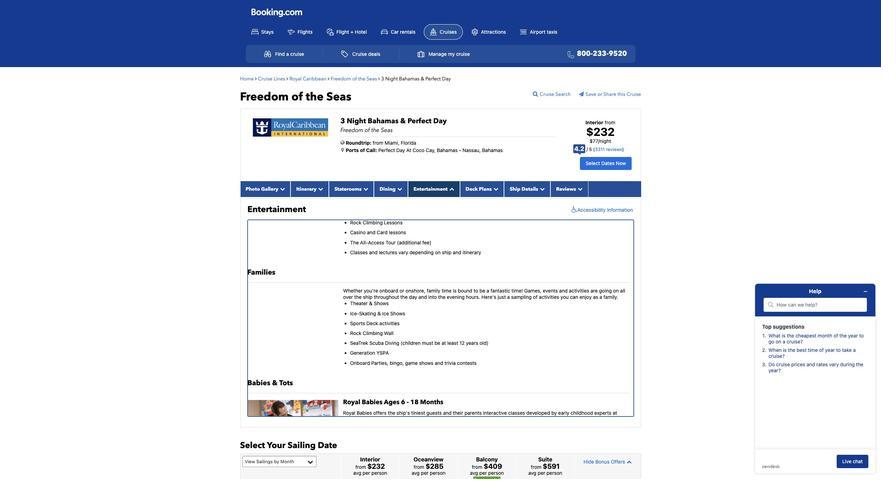 Task type: vqa. For each thing, say whether or not it's contained in the screenshot.
the bottommost Private
no



Task type: locate. For each thing, give the bounding box(es) containing it.
avg down interior
[[353, 471, 361, 477]]

1 horizontal spatial $232
[[586, 125, 615, 139]]

0 vertical spatial on
[[435, 250, 441, 256]]

freedom of the seas down royal caribbean link
[[240, 89, 351, 105]]

0 horizontal spatial 3
[[341, 116, 345, 126]]

chevron down image inside deck plans dropdown button
[[492, 187, 499, 192]]

vary down "staff"
[[577, 423, 587, 429]]

0 horizontal spatial cruise
[[290, 51, 304, 57]]

1 vertical spatial by
[[545, 417, 550, 423]]

hide bonus offers link
[[577, 456, 639, 469]]

1 horizontal spatial shows
[[390, 311, 405, 317]]

1 vertical spatial rock
[[350, 331, 362, 337]]

0 horizontal spatial night
[[347, 116, 366, 126]]

offers
[[611, 459, 625, 465]]

$232 down itinerary, in the left bottom of the page
[[367, 463, 385, 471]]

1 horizontal spatial be
[[480, 288, 485, 294]]

wheelchair image
[[570, 207, 578, 214]]

per inside oceanview from $285 avg per person
[[421, 471, 429, 477]]

0 vertical spatial rock
[[350, 220, 362, 226]]

1 vertical spatial night
[[347, 116, 366, 126]]

map marker image
[[341, 148, 344, 153]]

activities down classes
[[506, 417, 526, 423]]

flight + hotel link
[[321, 24, 373, 39]]

cruise left deals
[[352, 51, 367, 57]]

$232
[[586, 125, 615, 139], [367, 463, 385, 471]]

royal for caribbean
[[290, 75, 302, 82]]

save or share this cruise
[[586, 91, 641, 98]]

2 cruise from the left
[[456, 51, 470, 57]]

at left least
[[442, 341, 446, 347]]

per for $232
[[363, 471, 370, 477]]

classes and lectures vary depending on ship and itinerary
[[350, 250, 481, 256]]

1 vertical spatial deck
[[367, 321, 378, 327]]

share
[[604, 91, 616, 98]]

3 up globe "image"
[[341, 116, 345, 126]]

and down onshore,
[[419, 295, 427, 301]]

cruise inside dropdown button
[[456, 51, 470, 57]]

3 inside 3 night bahamas & perfect day freedom of the seas
[[341, 116, 345, 126]]

2 vertical spatial royal
[[343, 411, 355, 417]]

0 vertical spatial select
[[586, 161, 600, 167]]

4 avg from the left
[[529, 471, 537, 477]]

avg inside oceanview from $285 avg per person
[[412, 471, 420, 477]]

1 vertical spatial may
[[566, 423, 576, 429]]

per down oceanview
[[421, 471, 429, 477]]

chevron down image inside photo gallery dropdown button
[[278, 187, 285, 192]]

seatrek
[[350, 341, 368, 347]]

cruise for manage my cruise
[[456, 51, 470, 57]]

1 horizontal spatial 3
[[381, 75, 384, 82]]

seas down deals
[[367, 75, 377, 82]]

2 per from the left
[[421, 471, 429, 477]]

chevron down image inside ship details dropdown button
[[538, 187, 545, 192]]

chevron down image for staterooms
[[362, 187, 368, 192]]

addition
[[379, 417, 397, 423]]

/ inside interior from $232 $77 / night
[[598, 138, 600, 144]]

a right the just
[[507, 295, 510, 301]]

the up roundtrip: from miami, florida
[[371, 126, 380, 134]]

4 person from the left
[[547, 471, 562, 477]]

2 chevron down image from the left
[[538, 187, 545, 192]]

babies up offers
[[362, 399, 383, 407]]

whether you're onboard or onshore, family time is bound to be a fantastic time! games, events and activities are going on all over the ship throughout the day and into the evening hours. here's just a sampling of activities you can enjoy as a family.
[[343, 288, 625, 301]]

a down how
[[395, 430, 397, 436]]

0 horizontal spatial vary
[[399, 250, 408, 256]]

day for 3 night bahamas & perfect day freedom of the seas
[[433, 116, 447, 126]]

are
[[591, 288, 598, 294]]

babies up price.
[[357, 411, 372, 417]]

1 horizontal spatial at
[[613, 411, 617, 417]]

/ up the 4.2 / 5 ( 3311 reviews )
[[598, 138, 600, 144]]

2 vertical spatial freedom
[[341, 126, 363, 134]]

day down manage my cruise dropdown button
[[442, 75, 451, 82]]

1 horizontal spatial angle right image
[[378, 76, 380, 81]]

1 person from the left
[[372, 471, 387, 477]]

select down (
[[586, 161, 600, 167]]

chevron down image
[[278, 187, 285, 192], [317, 187, 323, 192], [362, 187, 368, 192], [492, 187, 499, 192], [576, 187, 583, 192]]

rock up casino in the top left of the page
[[350, 220, 362, 226]]

+
[[351, 29, 354, 35]]

per inside suite from $591 avg per person
[[538, 471, 545, 477]]

freedom down cruise lines link
[[240, 89, 289, 105]]

fisher- up musical
[[343, 417, 359, 423]]

per inside interior from $232 avg per person
[[363, 471, 370, 477]]

casino and card lessons
[[350, 230, 406, 236]]

avg left $591
[[529, 471, 537, 477]]

2 chevron down image from the left
[[317, 187, 323, 192]]

2 vertical spatial seas
[[381, 126, 393, 134]]

2 angle right image from the left
[[378, 76, 380, 81]]

suite
[[538, 457, 553, 463]]

itinerary
[[296, 186, 317, 193]]

climbing up casino and card lessons
[[363, 220, 383, 226]]

angle right image right home in the left of the page
[[255, 76, 257, 81]]

cruises link
[[424, 24, 463, 40]]

perfect inside 3 night bahamas & perfect day freedom of the seas
[[408, 116, 432, 126]]

per up 'recommended' image
[[479, 471, 487, 477]]

& left ice
[[378, 311, 381, 317]]

0 vertical spatial 6
[[401, 399, 405, 407]]

day inside 3 night bahamas & perfect day freedom of the seas
[[433, 116, 447, 126]]

1 vertical spatial all
[[573, 430, 578, 436]]

chevron down image for dining
[[396, 187, 402, 192]]

2 fisher- from the left
[[413, 417, 429, 423]]

at up the include on the bottom right of the page
[[613, 411, 617, 417]]

per for $285
[[421, 471, 429, 477]]

rock down sports
[[350, 331, 362, 337]]

royal for babies
[[343, 399, 360, 407]]

1 vertical spatial /
[[587, 147, 588, 152]]

royal up musical
[[343, 411, 355, 417]]

person inside balcony from $409 avg per person
[[488, 471, 504, 477]]

1 vertical spatial at
[[613, 411, 617, 417]]

day up cay,
[[433, 116, 447, 126]]

from right interior
[[605, 119, 616, 125]]

reviews
[[556, 186, 576, 193]]

2 horizontal spatial seas
[[381, 126, 393, 134]]

bahamas inside 3 night bahamas & perfect day freedom of the seas
[[368, 116, 399, 126]]

select for select your sailing date
[[240, 440, 265, 452]]

1 vertical spatial freedom
[[240, 89, 289, 105]]

activities up wall
[[380, 321, 400, 327]]

0 vertical spatial royal
[[290, 75, 302, 82]]

1 horizontal spatial chevron down image
[[538, 187, 545, 192]]

royal up price.
[[343, 399, 360, 407]]

0 horizontal spatial chevron down image
[[396, 187, 402, 192]]

0 horizontal spatial angle right image
[[255, 76, 257, 81]]

be right must at the left of page
[[435, 341, 440, 347]]

1 angle right image from the left
[[255, 76, 257, 81]]

1 vertical spatial seas
[[327, 89, 351, 105]]

0 vertical spatial be
[[480, 288, 485, 294]]

1 horizontal spatial angle right image
[[328, 76, 330, 81]]

be up here's
[[480, 288, 485, 294]]

1 avg from the left
[[353, 471, 361, 477]]

1 rock from the top
[[350, 220, 362, 226]]

from inside suite from $591 avg per person
[[531, 465, 542, 471]]

deck
[[466, 186, 478, 193], [367, 321, 378, 327]]

from inside interior from $232 avg per person
[[356, 465, 366, 471]]

$232 inside interior from $232 avg per person
[[367, 463, 385, 471]]

0 horizontal spatial all
[[573, 430, 578, 436]]

chevron down image up 'lessons' in the top of the page
[[396, 187, 402, 192]]

avg inside suite from $591 avg per person
[[529, 471, 537, 477]]

scuba
[[370, 341, 384, 347]]

4 chevron down image from the left
[[492, 187, 499, 192]]

5
[[589, 147, 592, 152]]

shows down throughout at the left bottom
[[374, 301, 389, 307]]

that
[[413, 423, 423, 429]]

perfect up "florida"
[[408, 116, 432, 126]]

1 horizontal spatial entertainment
[[414, 186, 448, 193]]

flights link
[[282, 24, 318, 39]]

per down suite
[[538, 471, 545, 477]]

find a cruise link
[[256, 47, 312, 61]]

babies left tots
[[248, 379, 270, 388]]

0 vertical spatial may
[[595, 417, 604, 423]]

0 vertical spatial at
[[442, 341, 446, 347]]

1 chevron down image from the left
[[396, 187, 402, 192]]

on left itinerary
[[435, 250, 441, 256]]

angle right image
[[287, 76, 288, 81], [328, 76, 330, 81]]

freedom of the seas
[[331, 75, 377, 82], [240, 89, 351, 105]]

depending up "sessions."
[[588, 423, 612, 429]]

chevron down image left itinerary
[[278, 187, 285, 192]]

seas up miami,
[[381, 126, 393, 134]]

$232 inside interior from $232 $77 / night
[[586, 125, 615, 139]]

person for $591
[[547, 471, 562, 477]]

and up you
[[559, 288, 568, 294]]

cruise right find
[[290, 51, 304, 57]]

person inside interior from $232 avg per person
[[372, 471, 387, 477]]

youth
[[569, 417, 582, 423]]

0 horizontal spatial $232
[[367, 463, 385, 471]]

day
[[442, 75, 451, 82], [433, 116, 447, 126], [396, 147, 405, 153]]

photo
[[246, 186, 260, 193]]

by up activities
[[545, 417, 550, 423]]

avg for $232
[[353, 471, 361, 477]]

recommended image
[[474, 478, 501, 480]]

per inside balcony from $409 avg per person
[[479, 471, 487, 477]]

freedom
[[331, 75, 351, 82], [240, 89, 289, 105], [341, 126, 363, 134]]

0 vertical spatial seas
[[367, 75, 377, 82]]

person down suite
[[547, 471, 562, 477]]

avg inside balcony from $409 avg per person
[[470, 471, 478, 477]]

1 horizontal spatial deck
[[466, 186, 478, 193]]

$232 for interior from $232 $77 / night
[[586, 125, 615, 139]]

night inside 3 night bahamas & perfect day freedom of the seas
[[347, 116, 366, 126]]

1 horizontal spatial 6
[[505, 430, 508, 436]]

per down interior
[[363, 471, 370, 477]]

of down cruise deals link
[[352, 75, 357, 82]]

all right during on the bottom right of page
[[573, 430, 578, 436]]

1 vertical spatial or
[[400, 288, 404, 294]]

from inside interior from $232 $77 / night
[[605, 119, 616, 125]]

royal caribbean image
[[253, 118, 328, 137]]

may down experts
[[595, 417, 604, 423]]

day left at
[[396, 147, 405, 153]]

bingo,
[[390, 360, 404, 366]]

love
[[442, 423, 452, 429]]

36
[[516, 430, 522, 436]]

from up call:
[[373, 140, 383, 146]]

angle right image right caribbean
[[328, 76, 330, 81]]

chevron down image for itinerary
[[317, 187, 323, 192]]

1 horizontal spatial on
[[613, 288, 619, 294]]

2 angle right image from the left
[[328, 76, 330, 81]]

ship inside royal babies ages 6 - 18 months royal babies offers the ship's tiniest guests and their parents interactive classes developed by early childhood experts at fisher-price. in addition to the fisher-price toy lending program, other activities hosted by trained youth staff may include musical inspiration, how does that work, i love animals, come to my house, and more. activities may vary depending upon ship and itinerary, and a parent or caregiver must accompany children 6 to 36 months of age during all sessions.
[[343, 430, 353, 436]]

rock for rock climbing lessons
[[350, 220, 362, 226]]

freedom of the seas down cruise deals link
[[331, 75, 377, 82]]

suite from $591 avg per person
[[529, 457, 562, 477]]

1 per from the left
[[363, 471, 370, 477]]

flight
[[337, 29, 349, 35]]

1 vertical spatial shows
[[390, 311, 405, 317]]

oceanview from $285 avg per person
[[412, 457, 446, 477]]

save
[[586, 91, 596, 98]]

freedom of the seas link
[[331, 75, 378, 82]]

0 vertical spatial night
[[385, 75, 398, 82]]

airport taxis link
[[514, 24, 563, 39]]

0 horizontal spatial ship
[[343, 430, 353, 436]]

3 chevron down image from the left
[[362, 187, 368, 192]]

ship down musical
[[343, 430, 353, 436]]

freedom right caribbean
[[331, 75, 351, 82]]

chevron down image left reviews
[[538, 187, 545, 192]]

0 vertical spatial deck
[[466, 186, 478, 193]]

entertainment inside entertainment dropdown button
[[414, 186, 448, 193]]

developed
[[527, 411, 550, 417]]

0 vertical spatial by
[[552, 411, 557, 417]]

all right going
[[620, 288, 625, 294]]

per for $591
[[538, 471, 545, 477]]

2 vertical spatial or
[[415, 430, 419, 436]]

vary inside royal babies ages 6 - 18 months royal babies offers the ship's tiniest guests and their parents interactive classes developed by early childhood experts at fisher-price. in addition to the fisher-price toy lending program, other activities hosted by trained youth staff may include musical inspiration, how does that work, i love animals, come to my house, and more. activities may vary depending upon ship and itinerary, and a parent or caregiver must accompany children 6 to 36 months of age during all sessions.
[[577, 423, 587, 429]]

chevron down image up wheelchair image
[[576, 187, 583, 192]]

1 chevron down image from the left
[[278, 187, 285, 192]]

2 vertical spatial ship
[[343, 430, 353, 436]]

caregiver
[[421, 430, 442, 436]]

0 horizontal spatial deck
[[367, 321, 378, 327]]

1 cruise from the left
[[290, 51, 304, 57]]

of inside whether you're onboard or onshore, family time is bound to be a fantastic time! games, events and activities are going on all over the ship throughout the day and into the evening hours. here's just a sampling of activities you can enjoy as a family.
[[533, 295, 538, 301]]

onboard parties, bingo, game shows and trivia contests
[[350, 360, 477, 366]]

2 climbing from the top
[[363, 331, 383, 337]]

& up skating
[[369, 301, 373, 307]]

0 horizontal spatial shows
[[374, 301, 389, 307]]

experts
[[595, 411, 612, 417]]

0 vertical spatial ship
[[442, 250, 452, 256]]

chevron down image for photo gallery
[[278, 187, 285, 192]]

ship left itinerary
[[442, 250, 452, 256]]

select inside select          dates now link
[[586, 161, 600, 167]]

childhood
[[571, 411, 593, 417]]

angle right image
[[255, 76, 257, 81], [378, 76, 380, 81]]

0 vertical spatial all
[[620, 288, 625, 294]]

entertainment
[[414, 186, 448, 193], [248, 204, 306, 216]]

coco
[[413, 147, 425, 153]]

onshore,
[[406, 288, 426, 294]]

1 vertical spatial ship
[[363, 295, 373, 301]]

0 horizontal spatial select
[[240, 440, 265, 452]]

2 person from the left
[[430, 471, 446, 477]]

chevron down image left staterooms on the top of the page
[[317, 187, 323, 192]]

avg for $591
[[529, 471, 537, 477]]

angle right image for lines
[[287, 76, 288, 81]]

0 vertical spatial day
[[442, 75, 451, 82]]

depending inside royal babies ages 6 - 18 months royal babies offers the ship's tiniest guests and their parents interactive classes developed by early childhood experts at fisher-price. in addition to the fisher-price toy lending program, other activities hosted by trained youth staff may include musical inspiration, how does that work, i love animals, come to my house, and more. activities may vary depending upon ship and itinerary, and a parent or caregiver must accompany children 6 to 36 months of age during all sessions.
[[588, 423, 612, 429]]

1 vertical spatial depending
[[588, 423, 612, 429]]

the up addition
[[388, 411, 395, 417]]

chevron down image inside reviews dropdown button
[[576, 187, 583, 192]]

1 angle right image from the left
[[287, 76, 288, 81]]

0 horizontal spatial be
[[435, 341, 440, 347]]

shows right ice
[[390, 311, 405, 317]]

on up family.
[[613, 288, 619, 294]]

2 rock from the top
[[350, 331, 362, 337]]

ship inside whether you're onboard or onshore, family time is bound to be a fantastic time! games, events and activities are going on all over the ship throughout the day and into the evening hours. here's just a sampling of activities you can enjoy as a family.
[[363, 295, 373, 301]]

select up view
[[240, 440, 265, 452]]

0 horizontal spatial entertainment
[[248, 204, 306, 216]]

person inside oceanview from $285 avg per person
[[430, 471, 446, 477]]

0 horizontal spatial may
[[566, 423, 576, 429]]

fantastic
[[491, 288, 510, 294]]

from inside balcony from $409 avg per person
[[472, 465, 483, 471]]

cruise right my
[[456, 51, 470, 57]]

by left month in the left bottom of the page
[[274, 459, 279, 465]]

photo gallery
[[246, 186, 278, 193]]

0 vertical spatial climbing
[[363, 220, 383, 226]]

0 horizontal spatial or
[[400, 288, 404, 294]]

1 vertical spatial royal
[[343, 399, 360, 407]]

6 down house,
[[505, 430, 508, 436]]

4.2 / 5 ( 3311 reviews )
[[574, 145, 624, 153]]

select
[[586, 161, 600, 167], [240, 440, 265, 452]]

person down oceanview
[[430, 471, 446, 477]]

1 vertical spatial 3
[[341, 116, 345, 126]]

0 vertical spatial 3
[[381, 75, 384, 82]]

from
[[605, 119, 616, 125], [373, 140, 383, 146], [356, 465, 366, 471], [414, 465, 424, 471], [472, 465, 483, 471], [531, 465, 542, 471]]

5 chevron down image from the left
[[576, 187, 583, 192]]

sailings
[[256, 459, 273, 465]]

3 per from the left
[[479, 471, 487, 477]]

from for oceanview from $285 avg per person
[[414, 465, 424, 471]]

of left age
[[541, 430, 546, 436]]

3 person from the left
[[488, 471, 504, 477]]

age
[[547, 430, 556, 436]]

sessions.
[[579, 430, 600, 436]]

globe image
[[341, 140, 345, 145]]

fisher- down tiniest on the bottom left of page
[[413, 417, 429, 423]]

of inside 3 night bahamas & perfect day freedom of the seas
[[365, 126, 370, 134]]

1 horizontal spatial cruise
[[456, 51, 470, 57]]

cruise inside travel menu navigation
[[352, 51, 367, 57]]

stays link
[[246, 24, 279, 39]]

1 vertical spatial select
[[240, 440, 265, 452]]

events
[[543, 288, 558, 294]]

person for $232
[[372, 471, 387, 477]]

ship
[[510, 186, 521, 193]]

person down interior
[[372, 471, 387, 477]]

florida
[[401, 140, 416, 146]]

dining button
[[374, 181, 408, 197]]

0 vertical spatial /
[[598, 138, 600, 144]]

chevron down image for deck plans
[[492, 187, 499, 192]]

climbing for lessons
[[363, 220, 383, 226]]

1 horizontal spatial or
[[415, 430, 419, 436]]

0 vertical spatial $232
[[586, 125, 615, 139]]

from down oceanview
[[414, 465, 424, 471]]

caribbean
[[303, 75, 327, 82]]

1 climbing from the top
[[363, 220, 383, 226]]

seas down freedom of the seas link
[[327, 89, 351, 105]]

1 vertical spatial on
[[613, 288, 619, 294]]

chevron down image inside itinerary "dropdown button"
[[317, 187, 323, 192]]

0 vertical spatial perfect
[[426, 75, 441, 82]]

4 per from the left
[[538, 471, 545, 477]]

chevron down image inside the dining "dropdown button"
[[396, 187, 402, 192]]

0 vertical spatial entertainment
[[414, 186, 448, 193]]

0 horizontal spatial fisher-
[[343, 417, 359, 423]]

1 horizontal spatial all
[[620, 288, 625, 294]]

angle right image down deals
[[378, 76, 380, 81]]

interactive
[[483, 411, 507, 417]]

3311 reviews link
[[595, 147, 622, 152]]

months
[[420, 399, 443, 407]]

3311
[[595, 147, 605, 152]]

3 avg from the left
[[470, 471, 478, 477]]

and down how
[[385, 430, 393, 436]]

1 horizontal spatial night
[[385, 75, 398, 82]]

rock climbing lessons
[[350, 220, 403, 226]]

0 vertical spatial depending
[[410, 250, 434, 256]]

or right onboard
[[400, 288, 404, 294]]

chevron down image for reviews
[[576, 187, 583, 192]]

chevron down image inside staterooms "dropdown button"
[[362, 187, 368, 192]]

0 horizontal spatial /
[[587, 147, 588, 152]]

avg inside interior from $232 avg per person
[[353, 471, 361, 477]]

freedom inside 3 night bahamas & perfect day freedom of the seas
[[341, 126, 363, 134]]

parent
[[399, 430, 413, 436]]

1 vertical spatial perfect
[[408, 116, 432, 126]]

from inside oceanview from $285 avg per person
[[414, 465, 424, 471]]

by
[[552, 411, 557, 417], [545, 417, 550, 423], [274, 459, 279, 465]]

a right find
[[286, 51, 289, 57]]

person for $409
[[488, 471, 504, 477]]

by up trained
[[552, 411, 557, 417]]

accessibility information link
[[570, 207, 633, 214]]

may down the "youth"
[[566, 423, 576, 429]]

manage my cruise
[[429, 51, 470, 57]]

avg for $409
[[470, 471, 478, 477]]

balcony from $409 avg per person
[[470, 457, 504, 477]]

avg down oceanview
[[412, 471, 420, 477]]

time
[[442, 288, 452, 294]]

from for suite from $591 avg per person
[[531, 465, 542, 471]]

perfect down miami,
[[379, 147, 395, 153]]

cruise left lines on the top
[[258, 75, 272, 82]]

deck left plans
[[466, 186, 478, 193]]

does
[[400, 423, 412, 429]]

chevron down image
[[396, 187, 402, 192], [538, 187, 545, 192]]

2 horizontal spatial or
[[598, 91, 602, 98]]

0 vertical spatial shows
[[374, 301, 389, 307]]

generation
[[350, 351, 375, 357]]

activities inside royal babies ages 6 - 18 months royal babies offers the ship's tiniest guests and their parents interactive classes developed by early childhood experts at fisher-price. in addition to the fisher-price toy lending program, other activities hosted by trained youth staff may include musical inspiration, how does that work, i love animals, come to my house, and more. activities may vary depending upon ship and itinerary, and a parent or caregiver must accompany children 6 to 36 months of age during all sessions.
[[506, 417, 526, 423]]

person inside suite from $591 avg per person
[[547, 471, 562, 477]]

1 horizontal spatial /
[[598, 138, 600, 144]]

chevron down image left ship
[[492, 187, 499, 192]]

nassau,
[[463, 147, 481, 153]]

time!
[[512, 288, 523, 294]]

2 avg from the left
[[412, 471, 420, 477]]

1 horizontal spatial fisher-
[[413, 417, 429, 423]]



Task type: describe. For each thing, give the bounding box(es) containing it.
itinerary,
[[364, 430, 383, 436]]

the up does
[[404, 417, 412, 423]]

a inside find a cruise link
[[286, 51, 289, 57]]

800-233-9520 link
[[565, 49, 627, 59]]

rock climbing wall
[[350, 331, 394, 337]]

& inside 3 night bahamas & perfect day freedom of the seas
[[400, 116, 406, 126]]

the inside 3 night bahamas & perfect day freedom of the seas
[[371, 126, 380, 134]]

and up 36
[[520, 423, 529, 429]]

1 vertical spatial freedom of the seas
[[240, 89, 351, 105]]

on inside whether you're onboard or onshore, family time is bound to be a fantastic time! games, events and activities are going on all over the ship throughout the day and into the evening hours. here's just a sampling of activities you can enjoy as a family.
[[613, 288, 619, 294]]

cruise for cruise lines
[[258, 75, 272, 82]]

0 vertical spatial babies
[[248, 379, 270, 388]]

tour
[[386, 240, 396, 246]]

/ inside the 4.2 / 5 ( 3311 reviews )
[[587, 147, 588, 152]]

manage my cruise button
[[410, 47, 478, 61]]

0 vertical spatial freedom
[[331, 75, 351, 82]]

the all-access tour (additional fee)
[[350, 240, 431, 246]]

or inside whether you're onboard or onshore, family time is bound to be a fantastic time! games, events and activities are going on all over the ship throughout the day and into the evening hours. here's just a sampling of activities you can enjoy as a family.
[[400, 288, 404, 294]]

musical
[[343, 423, 361, 429]]

at inside royal babies ages 6 - 18 months royal babies offers the ship's tiniest guests and their parents interactive classes developed by early childhood experts at fisher-price. in addition to the fisher-price toy lending program, other activities hosted by trained youth staff may include musical inspiration, how does that work, i love animals, come to my house, and more. activities may vary depending upon ship and itinerary, and a parent or caregiver must accompany children 6 to 36 months of age during all sessions.
[[613, 411, 617, 417]]

3 for 3 night bahamas & perfect day
[[381, 75, 384, 82]]

bound
[[458, 288, 472, 294]]

i
[[439, 423, 440, 429]]

and left itinerary
[[453, 250, 461, 256]]

this
[[618, 91, 626, 98]]

tiniest
[[411, 411, 425, 417]]

ports
[[346, 147, 359, 153]]

itinerary button
[[291, 181, 329, 197]]

how
[[388, 423, 399, 429]]

staterooms
[[335, 186, 362, 193]]

cruise right this
[[627, 91, 641, 98]]

paper plane image
[[579, 92, 586, 97]]

0 horizontal spatial 6
[[401, 399, 405, 407]]

cruise for find a cruise
[[290, 51, 304, 57]]

1 vertical spatial be
[[435, 341, 440, 347]]

my
[[448, 51, 455, 57]]

program,
[[471, 417, 491, 423]]

or inside royal babies ages 6 - 18 months royal babies offers the ship's tiniest guests and their parents interactive classes developed by early childhood experts at fisher-price. in addition to the fisher-price toy lending program, other activities hosted by trained youth staff may include musical inspiration, how does that work, i love animals, come to my house, and more. activities may vary depending upon ship and itinerary, and a parent or caregiver must accompany children 6 to 36 months of age during all sessions.
[[415, 430, 419, 436]]

and down musical
[[354, 430, 362, 436]]

car rentals
[[391, 29, 416, 35]]

1 horizontal spatial by
[[545, 417, 550, 423]]

onboard
[[379, 288, 398, 294]]

rentals
[[400, 29, 416, 35]]

all inside whether you're onboard or onshore, family time is bound to be a fantastic time! games, events and activities are going on all over the ship throughout the day and into the evening hours. here's just a sampling of activities you can enjoy as a family.
[[620, 288, 625, 294]]

per for $409
[[479, 471, 487, 477]]

interior
[[586, 119, 604, 125]]

angle right image for freedom of the seas
[[378, 76, 380, 81]]

and down access
[[369, 250, 378, 256]]

2 horizontal spatial by
[[552, 411, 557, 417]]

casino
[[350, 230, 366, 236]]

chevron down image for ship details
[[538, 187, 545, 192]]

can
[[570, 295, 578, 301]]

perfect for 3 night bahamas & perfect day
[[426, 75, 441, 82]]

view sailings by month link
[[242, 457, 316, 468]]

flights
[[298, 29, 313, 35]]

activities down events
[[539, 295, 559, 301]]

0 horizontal spatial at
[[442, 341, 446, 347]]

a up here's
[[487, 288, 489, 294]]

0 horizontal spatial seas
[[327, 89, 351, 105]]

from for interior from $232 avg per person
[[356, 465, 366, 471]]

from for balcony from $409 avg per person
[[472, 465, 483, 471]]

ship's
[[397, 411, 410, 417]]

from for roundtrip: from miami, florida
[[373, 140, 383, 146]]

angle right image for home
[[255, 76, 257, 81]]

price
[[429, 417, 441, 423]]

the down caribbean
[[306, 89, 324, 105]]

booking.com home image
[[251, 8, 302, 17]]

manage
[[429, 51, 447, 57]]

and left card
[[367, 230, 376, 236]]

2 vertical spatial perfect
[[379, 147, 395, 153]]

save or share this cruise link
[[579, 91, 641, 98]]

perfect for 3 night bahamas & perfect day freedom of the seas
[[408, 116, 432, 126]]

0 vertical spatial or
[[598, 91, 602, 98]]

& down travel menu navigation
[[421, 75, 424, 82]]

deck inside dropdown button
[[466, 186, 478, 193]]

3 for 3 night bahamas & perfect day freedom of the seas
[[341, 116, 345, 126]]

the down the time
[[438, 295, 446, 301]]

enjoy
[[580, 295, 592, 301]]

233-
[[593, 49, 609, 58]]

$591
[[543, 463, 560, 471]]

chevron up image
[[625, 460, 632, 465]]

3 night bahamas & perfect day freedom of the seas
[[341, 116, 447, 134]]

dining
[[380, 186, 396, 193]]

select          dates now link
[[580, 157, 632, 170]]

car
[[391, 29, 399, 35]]

1 vertical spatial 6
[[505, 430, 508, 436]]

1 vertical spatial babies
[[362, 399, 383, 407]]

$77
[[590, 138, 598, 144]]

other
[[493, 417, 505, 423]]

evening
[[447, 295, 465, 301]]

going
[[599, 288, 612, 294]]

0 vertical spatial freedom of the seas
[[331, 75, 377, 82]]

years
[[466, 341, 478, 347]]

(
[[593, 147, 595, 152]]

roundtrip: from miami, florida
[[346, 140, 416, 146]]

0 vertical spatial vary
[[399, 250, 408, 256]]

view sailings by month
[[245, 459, 294, 465]]

1 horizontal spatial may
[[595, 417, 604, 423]]

in
[[373, 417, 378, 423]]

of inside royal babies ages 6 - 18 months royal babies offers the ship's tiniest guests and their parents interactive classes developed by early childhood experts at fisher-price. in addition to the fisher-price toy lending program, other activities hosted by trained youth staff may include musical inspiration, how does that work, i love animals, come to my house, and more. activities may vary depending upon ship and itinerary, and a parent or caregiver must accompany children 6 to 36 months of age during all sessions.
[[541, 430, 546, 436]]

find
[[275, 51, 285, 57]]

day for 3 night bahamas & perfect day
[[442, 75, 451, 82]]

cay,
[[426, 147, 436, 153]]

hide
[[584, 459, 594, 465]]

accompany
[[458, 430, 484, 436]]

the up theater
[[354, 295, 362, 301]]

night for 3 night bahamas & perfect day
[[385, 75, 398, 82]]

0 horizontal spatial depending
[[410, 250, 434, 256]]

cruise deals
[[352, 51, 380, 57]]

18
[[411, 399, 419, 407]]

attractions link
[[466, 24, 512, 39]]

cruise for cruise search
[[540, 91, 554, 98]]

stays
[[261, 29, 274, 35]]

children
[[486, 430, 504, 436]]

old)
[[480, 341, 489, 347]]

home link
[[240, 75, 254, 82]]

roundtrip:
[[346, 140, 372, 146]]

lending
[[451, 417, 469, 423]]

1 vertical spatial entertainment
[[248, 204, 306, 216]]

tots
[[279, 379, 293, 388]]

2 vertical spatial by
[[274, 459, 279, 465]]

to left my
[[489, 423, 493, 429]]

be inside whether you're onboard or onshore, family time is bound to be a fantastic time! games, events and activities are going on all over the ship throughout the day and into the evening hours. here's just a sampling of activities you can enjoy as a family.
[[480, 288, 485, 294]]

of down roundtrip:
[[360, 147, 365, 153]]

theater & shows
[[350, 301, 389, 307]]

royal caribbean link
[[290, 75, 327, 82]]

ship details
[[510, 186, 538, 193]]

to down the ship's
[[399, 417, 403, 423]]

select for select          dates now
[[586, 161, 600, 167]]

reviews button
[[551, 181, 589, 197]]

night for 3 night bahamas & perfect day freedom of the seas
[[347, 116, 366, 126]]

0 horizontal spatial on
[[435, 250, 441, 256]]

rock for rock climbing wall
[[350, 331, 362, 337]]

angle right image for caribbean
[[328, 76, 330, 81]]

all inside royal babies ages 6 - 18 months royal babies offers the ship's tiniest guests and their parents interactive classes developed by early childhood experts at fisher-price. in addition to the fisher-price toy lending program, other activities hosted by trained youth staff may include musical inspiration, how does that work, i love animals, come to my house, and more. activities may vary depending upon ship and itinerary, and a parent or caregiver must accompany children 6 to 36 months of age during all sessions.
[[573, 430, 578, 436]]

avg for $285
[[412, 471, 420, 477]]

information
[[607, 207, 633, 213]]

the down cruise deals link
[[358, 75, 365, 82]]

wall
[[384, 331, 394, 337]]

person for $285
[[430, 471, 446, 477]]

flight + hotel
[[337, 29, 367, 35]]

chevron up image
[[448, 187, 454, 192]]

upon
[[614, 423, 625, 429]]

2 vertical spatial day
[[396, 147, 405, 153]]

1 horizontal spatial seas
[[367, 75, 377, 82]]

from for interior from $232 $77 / night
[[605, 119, 616, 125]]

-
[[407, 399, 409, 407]]

$232 for interior from $232 avg per person
[[367, 463, 385, 471]]

2 vertical spatial babies
[[357, 411, 372, 417]]

seatrek scuba diving (children must be at least 12 years old)
[[350, 341, 489, 347]]

game
[[405, 360, 418, 366]]

car rentals link
[[375, 24, 421, 39]]

to down house,
[[510, 430, 514, 436]]

1 fisher- from the left
[[343, 417, 359, 423]]

freedom of the seas main content
[[237, 71, 645, 480]]

generation yspa
[[350, 351, 389, 357]]

lines
[[274, 75, 285, 82]]

games,
[[524, 288, 542, 294]]

ages
[[384, 399, 400, 407]]

search image
[[533, 91, 540, 97]]

the left day
[[400, 295, 408, 301]]

cruise for cruise deals
[[352, 51, 367, 57]]

$409
[[484, 463, 502, 471]]

2 horizontal spatial ship
[[442, 250, 452, 256]]

& left tots
[[272, 379, 278, 388]]

activities up can
[[569, 288, 589, 294]]

sports deck activities
[[350, 321, 400, 327]]

to inside whether you're onboard or onshore, family time is bound to be a fantastic time! games, events and activities are going on all over the ship throughout the day and into the evening hours. here's just a sampling of activities you can enjoy as a family.
[[474, 288, 478, 294]]

seas inside 3 night bahamas & perfect day freedom of the seas
[[381, 126, 393, 134]]

travel menu navigation
[[246, 45, 636, 63]]

deals
[[368, 51, 380, 57]]

of down royal caribbean link
[[292, 89, 303, 105]]

classes
[[508, 411, 525, 417]]

activities
[[544, 423, 565, 429]]

a right as
[[600, 295, 602, 301]]

climbing for wall
[[363, 331, 383, 337]]

and left trivia
[[435, 360, 443, 366]]

attractions
[[481, 29, 506, 35]]

date
[[318, 440, 337, 452]]

and up toy
[[443, 411, 452, 417]]

plans
[[479, 186, 492, 193]]

sampling
[[511, 295, 532, 301]]

a inside royal babies ages 6 - 18 months royal babies offers the ship's tiniest guests and their parents interactive classes developed by early childhood experts at fisher-price. in addition to the fisher-price toy lending program, other activities hosted by trained youth staff may include musical inspiration, how does that work, i love animals, come to my house, and more. activities may vary depending upon ship and itinerary, and a parent or caregiver must accompany children 6 to 36 months of age during all sessions.
[[395, 430, 397, 436]]



